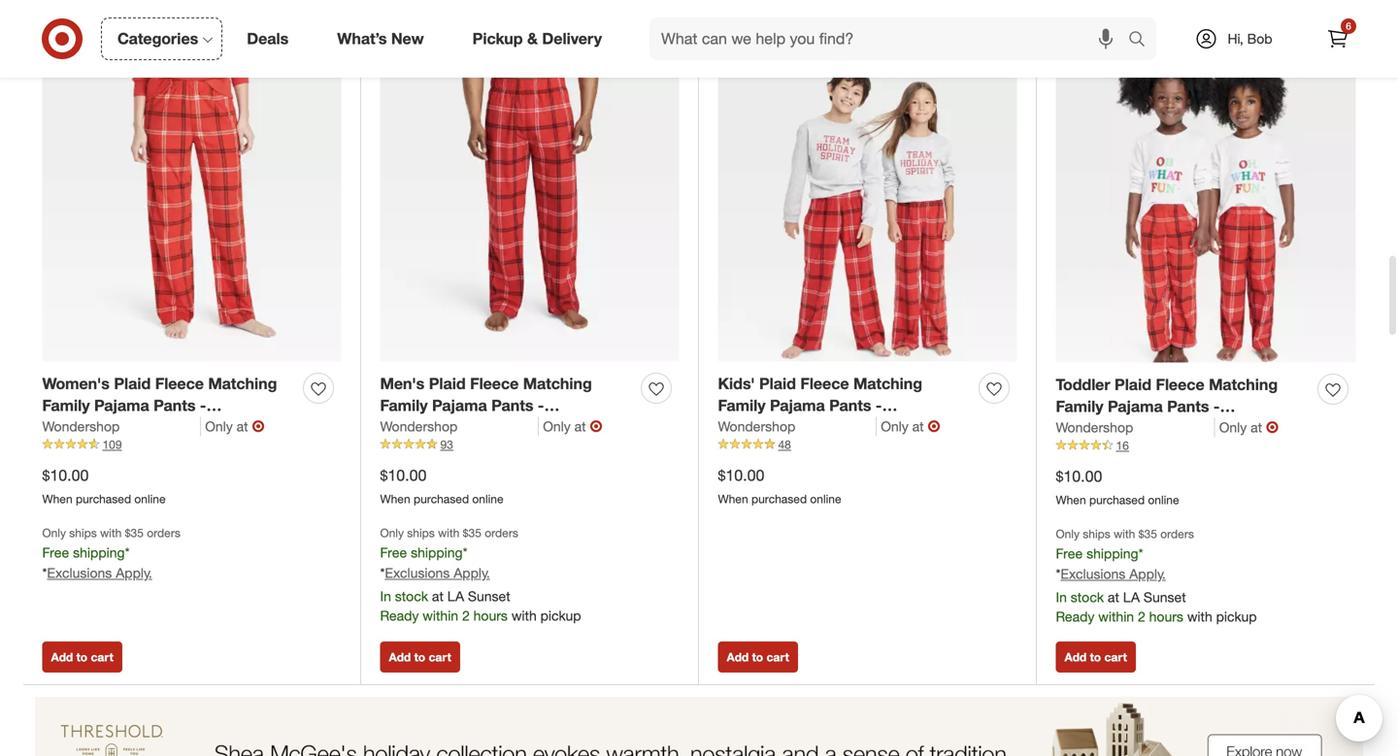 Task type: describe. For each thing, give the bounding box(es) containing it.
- for women's plaid fleece matching family pajama pants - wondershop™ red
[[200, 396, 206, 415]]

¬ for toddler plaid fleece matching family pajama pants - wondershop™ red
[[1267, 418, 1279, 437]]

$35 for men's plaid fleece matching family pajama pants - wondershop™ red
[[463, 526, 482, 540]]

16 link
[[1056, 438, 1356, 455]]

only ships with $35 orders free shipping * * exclusions apply. in stock at  la sunset ready within 2 hours with pickup for men's plaid fleece matching family pajama pants - wondershop™ red
[[380, 526, 581, 624]]

only at ¬ for kids' plaid fleece matching family pajama pants - wondershop™ red
[[881, 417, 941, 436]]

48 link
[[718, 437, 1017, 454]]

hi,
[[1228, 30, 1244, 47]]

at for women's plaid fleece matching family pajama pants - wondershop™ red
[[237, 418, 248, 435]]

bob
[[1248, 30, 1273, 47]]

What can we help you find? suggestions appear below search field
[[650, 17, 1134, 60]]

with for toddler plaid fleece matching family pajama pants - wondershop™ red
[[1114, 527, 1136, 541]]

shipping for women's plaid fleece matching family pajama pants - wondershop™ red
[[73, 544, 125, 561]]

with for women's plaid fleece matching family pajama pants - wondershop™ red
[[100, 526, 122, 540]]

ready for toddler plaid fleece matching family pajama pants - wondershop™ red
[[1056, 608, 1095, 625]]

kids' plaid fleece matching family pajama pants - wondershop™ red link
[[718, 373, 972, 438]]

men's plaid fleece matching family pajama pants - wondershop™ red link
[[380, 373, 634, 438]]

only at ¬ for women's plaid fleece matching family pajama pants - wondershop™ red
[[205, 417, 265, 436]]

48
[[779, 438, 791, 452]]

toddler
[[1056, 375, 1111, 394]]

pants for men's
[[492, 396, 534, 415]]

wondershop™ for kids'
[[718, 419, 820, 438]]

ready for men's plaid fleece matching family pajama pants - wondershop™ red
[[380, 607, 419, 624]]

2 for men's plaid fleece matching family pajama pants - wondershop™ red
[[462, 607, 470, 624]]

fleece for men's
[[470, 374, 519, 393]]

fleece for women's
[[155, 374, 204, 393]]

men's
[[380, 374, 425, 393]]

ships for women's plaid fleece matching family pajama pants - wondershop™ red
[[69, 526, 97, 540]]

delivery
[[542, 29, 602, 48]]

$10.00 when purchased online for kids' plaid fleece matching family pajama pants - wondershop™ red
[[718, 466, 842, 507]]

within for men's plaid fleece matching family pajama pants - wondershop™ red
[[423, 607, 459, 624]]

kids' plaid fleece matching family pajama pants - wondershop™ red
[[718, 374, 923, 438]]

what's
[[337, 29, 387, 48]]

purchased for men's plaid fleece matching family pajama pants - wondershop™ red
[[414, 492, 469, 507]]

online for toddler
[[1149, 493, 1180, 507]]

fleece for kids'
[[801, 374, 850, 393]]

hours for men's plaid fleece matching family pajama pants - wondershop™ red
[[474, 607, 508, 624]]

only ships with $35 orders free shipping * * exclusions apply. in stock at  la sunset ready within 2 hours with pickup for toddler plaid fleece matching family pajama pants - wondershop™ red
[[1056, 527, 1257, 625]]

only at ¬ for men's plaid fleece matching family pajama pants - wondershop™ red
[[543, 417, 603, 436]]

$10.00 when purchased online for men's plaid fleece matching family pajama pants - wondershop™ red
[[380, 466, 504, 507]]

exclusions apply. link for men's plaid fleece matching family pajama pants - wondershop™ red
[[385, 565, 490, 582]]

purchased for kids' plaid fleece matching family pajama pants - wondershop™ red
[[752, 492, 807, 507]]

toddler plaid fleece matching family pajama pants - wondershop™ red link
[[1056, 374, 1311, 439]]

plaid for kids'
[[760, 374, 796, 393]]

free for toddler plaid fleece matching family pajama pants - wondershop™ red
[[1056, 545, 1083, 562]]

free for men's plaid fleece matching family pajama pants - wondershop™ red
[[380, 544, 407, 561]]

$10.00 for men's plaid fleece matching family pajama pants - wondershop™ red
[[380, 466, 427, 485]]

search
[[1120, 31, 1167, 50]]

search button
[[1120, 17, 1167, 64]]

2 for toddler plaid fleece matching family pajama pants - wondershop™ red
[[1138, 608, 1146, 625]]

only at ¬ for toddler plaid fleece matching family pajama pants - wondershop™ red
[[1220, 418, 1279, 437]]

within for toddler plaid fleece matching family pajama pants - wondershop™ red
[[1099, 608, 1135, 625]]

red for women's
[[148, 419, 178, 438]]

exclusions apply. link for toddler plaid fleece matching family pajama pants - wondershop™ red
[[1061, 566, 1166, 583]]

pickup & delivery
[[473, 29, 602, 48]]

¬ for women's plaid fleece matching family pajama pants - wondershop™ red
[[252, 417, 265, 436]]

6 link
[[1317, 17, 1360, 60]]

in for men's plaid fleece matching family pajama pants - wondershop™ red
[[380, 588, 391, 605]]

men's plaid fleece matching family pajama pants - wondershop™ red
[[380, 374, 592, 438]]

stock for men's plaid fleece matching family pajama pants - wondershop™ red
[[395, 588, 428, 605]]

apply. for men's plaid fleece matching family pajama pants - wondershop™ red
[[454, 565, 490, 582]]

ships for toddler plaid fleece matching family pajama pants - wondershop™ red
[[1083, 527, 1111, 541]]

- for kids' plaid fleece matching family pajama pants - wondershop™ red
[[876, 396, 882, 415]]

pants for women's
[[154, 396, 196, 415]]

at for toddler plaid fleece matching family pajama pants - wondershop™ red
[[1251, 419, 1263, 436]]

ships for men's plaid fleece matching family pajama pants - wondershop™ red
[[407, 526, 435, 540]]

only inside only ships with $35 orders free shipping * * exclusions apply.
[[42, 526, 66, 540]]

family for toddler
[[1056, 397, 1104, 416]]

pajama for women's
[[94, 396, 149, 415]]

&
[[527, 29, 538, 48]]

pants for toddler
[[1168, 397, 1210, 416]]

exclusions for men's plaid fleece matching family pajama pants - wondershop™ red
[[385, 565, 450, 582]]

with for men's plaid fleece matching family pajama pants - wondershop™ red
[[438, 526, 460, 540]]

plaid for women's
[[114, 374, 151, 393]]

categories link
[[101, 17, 223, 60]]

- for men's plaid fleece matching family pajama pants - wondershop™ red
[[538, 396, 544, 415]]



Task type: vqa. For each thing, say whether or not it's contained in the screenshot.
Wondershop™ within Men'S Plaid Fleece Matching Family Pajama Pants - Wondershop™ Red
yes



Task type: locate. For each thing, give the bounding box(es) containing it.
matching for men's plaid fleece matching family pajama pants - wondershop™ red
[[523, 374, 592, 393]]

matching inside kids' plaid fleece matching family pajama pants - wondershop™ red
[[854, 374, 923, 393]]

plaid for toddler
[[1115, 375, 1152, 394]]

$35 for toddler plaid fleece matching family pajama pants - wondershop™ red
[[1139, 527, 1158, 541]]

fleece inside kids' plaid fleece matching family pajama pants - wondershop™ red
[[801, 374, 850, 393]]

family down 'men's'
[[380, 396, 428, 415]]

$10.00 when purchased online down 16 at the right bottom
[[1056, 467, 1180, 507]]

wondershop link up 48
[[718, 417, 877, 437]]

1 horizontal spatial ready
[[1056, 608, 1095, 625]]

cart
[[91, 8, 114, 23], [767, 8, 790, 23], [1105, 8, 1128, 23], [91, 650, 114, 665], [429, 650, 452, 665], [767, 650, 790, 665], [1105, 650, 1128, 665]]

at for men's plaid fleece matching family pajama pants - wondershop™ red
[[575, 418, 586, 435]]

wondershop link for toddler
[[1056, 418, 1216, 438]]

purchased down 16 at the right bottom
[[1090, 493, 1145, 507]]

add
[[51, 8, 73, 23], [727, 8, 749, 23], [1065, 8, 1087, 23], [51, 650, 73, 665], [389, 650, 411, 665], [727, 650, 749, 665], [1065, 650, 1087, 665]]

family inside women's plaid fleece matching family pajama pants - wondershop™ red
[[42, 396, 90, 415]]

pajama up 93
[[432, 396, 487, 415]]

women's plaid fleece matching family pajama pants - wondershop™ red
[[42, 374, 277, 438]]

pants inside kids' plaid fleece matching family pajama pants - wondershop™ red
[[830, 396, 872, 415]]

wondershop™ inside women's plaid fleece matching family pajama pants - wondershop™ red
[[42, 419, 144, 438]]

when for women's plaid fleece matching family pajama pants - wondershop™ red
[[42, 492, 73, 507]]

family inside men's plaid fleece matching family pajama pants - wondershop™ red
[[380, 396, 428, 415]]

wondershop™ down 'men's'
[[380, 419, 482, 438]]

sunset for men's plaid fleece matching family pajama pants - wondershop™ red
[[468, 588, 511, 605]]

shipping inside only ships with $35 orders free shipping * * exclusions apply.
[[73, 544, 125, 561]]

wondershop for kids'
[[718, 418, 796, 435]]

¬ up 93 link at left bottom
[[590, 417, 603, 436]]

within
[[423, 607, 459, 624], [1099, 608, 1135, 625]]

red right 109
[[148, 419, 178, 438]]

pants inside men's plaid fleece matching family pajama pants - wondershop™ red
[[492, 396, 534, 415]]

deals
[[247, 29, 289, 48]]

plaid
[[114, 374, 151, 393], [429, 374, 466, 393], [760, 374, 796, 393], [1115, 375, 1152, 394]]

$10.00 for kids' plaid fleece matching family pajama pants - wondershop™ red
[[718, 466, 765, 485]]

pants inside toddler plaid fleece matching family pajama pants - wondershop™ red
[[1168, 397, 1210, 416]]

pajama for toddler
[[1108, 397, 1163, 416]]

free
[[42, 544, 69, 561], [380, 544, 407, 561], [1056, 545, 1083, 562]]

0 horizontal spatial exclusions
[[47, 565, 112, 582]]

fleece inside toddler plaid fleece matching family pajama pants - wondershop™ red
[[1156, 375, 1205, 394]]

ready
[[380, 607, 419, 624], [1056, 608, 1095, 625]]

matching for women's plaid fleece matching family pajama pants - wondershop™ red
[[208, 374, 277, 393]]

wondershop link for women's
[[42, 417, 201, 437]]

plaid right the kids'
[[760, 374, 796, 393]]

shipping for men's plaid fleece matching family pajama pants - wondershop™ red
[[411, 544, 463, 561]]

red for men's
[[486, 419, 516, 438]]

wondershop™
[[42, 419, 144, 438], [380, 419, 482, 438], [718, 419, 820, 438], [1056, 420, 1158, 439]]

pants up 109 link
[[154, 396, 196, 415]]

online for women's
[[134, 492, 166, 507]]

red inside kids' plaid fleece matching family pajama pants - wondershop™ red
[[824, 419, 854, 438]]

deals link
[[230, 17, 313, 60]]

plaid inside men's plaid fleece matching family pajama pants - wondershop™ red
[[429, 374, 466, 393]]

plaid inside toddler plaid fleece matching family pajama pants - wondershop™ red
[[1115, 375, 1152, 394]]

exclusions for women's plaid fleece matching family pajama pants - wondershop™ red
[[47, 565, 112, 582]]

1 horizontal spatial orders
[[485, 526, 519, 540]]

apply. for toddler plaid fleece matching family pajama pants - wondershop™ red
[[1130, 566, 1166, 583]]

orders inside only ships with $35 orders free shipping * * exclusions apply.
[[147, 526, 180, 540]]

plaid for men's
[[429, 374, 466, 393]]

to
[[76, 8, 88, 23], [752, 8, 764, 23], [1090, 8, 1102, 23], [76, 650, 88, 665], [414, 650, 426, 665], [752, 650, 764, 665], [1090, 650, 1102, 665]]

¬ up 48 link
[[928, 417, 941, 436]]

only at ¬
[[205, 417, 265, 436], [543, 417, 603, 436], [881, 417, 941, 436], [1220, 418, 1279, 437]]

plaid right toddler
[[1115, 375, 1152, 394]]

- inside kids' plaid fleece matching family pajama pants - wondershop™ red
[[876, 396, 882, 415]]

hours
[[474, 607, 508, 624], [1150, 608, 1184, 625]]

at for kids' plaid fleece matching family pajama pants - wondershop™ red
[[913, 418, 924, 435]]

0 horizontal spatial only ships with $35 orders free shipping * * exclusions apply. in stock at  la sunset ready within 2 hours with pickup
[[380, 526, 581, 624]]

$10.00 down the kids'
[[718, 466, 765, 485]]

pickup for toddler plaid fleece matching family pajama pants - wondershop™ red
[[1217, 608, 1257, 625]]

red inside toddler plaid fleece matching family pajama pants - wondershop™ red
[[1162, 420, 1192, 439]]

free for women's plaid fleece matching family pajama pants - wondershop™ red
[[42, 544, 69, 561]]

$35 inside only ships with $35 orders free shipping * * exclusions apply.
[[125, 526, 144, 540]]

1 horizontal spatial $35
[[463, 526, 482, 540]]

¬ up the 16 link
[[1267, 418, 1279, 437]]

family for men's
[[380, 396, 428, 415]]

pants inside women's plaid fleece matching family pajama pants - wondershop™ red
[[154, 396, 196, 415]]

only
[[205, 418, 233, 435], [543, 418, 571, 435], [881, 418, 909, 435], [1220, 419, 1247, 436], [42, 526, 66, 540], [380, 526, 404, 540], [1056, 527, 1080, 541]]

matching for toddler plaid fleece matching family pajama pants - wondershop™ red
[[1209, 375, 1278, 394]]

wondershop link up 109
[[42, 417, 201, 437]]

93
[[440, 438, 453, 452]]

plaid inside kids' plaid fleece matching family pajama pants - wondershop™ red
[[760, 374, 796, 393]]

fleece for toddler
[[1156, 375, 1205, 394]]

orders for toddler plaid fleece matching family pajama pants - wondershop™ red
[[1161, 527, 1195, 541]]

0 horizontal spatial sunset
[[468, 588, 511, 605]]

2 horizontal spatial exclusions apply. link
[[1061, 566, 1166, 583]]

shipping for toddler plaid fleece matching family pajama pants - wondershop™ red
[[1087, 545, 1139, 562]]

plaid right "women's"
[[114, 374, 151, 393]]

wondershop up 93
[[380, 418, 458, 435]]

pajama inside kids' plaid fleece matching family pajama pants - wondershop™ red
[[770, 396, 825, 415]]

what's new
[[337, 29, 424, 48]]

women's plaid fleece matching family pajama pants - wondershop™ red image
[[42, 62, 341, 362], [42, 62, 341, 362]]

online for kids'
[[810, 492, 842, 507]]

categories
[[118, 29, 198, 48]]

pants up 48 link
[[830, 396, 872, 415]]

1 horizontal spatial 2
[[1138, 608, 1146, 625]]

2 horizontal spatial ships
[[1083, 527, 1111, 541]]

family
[[42, 396, 90, 415], [380, 396, 428, 415], [718, 396, 766, 415], [1056, 397, 1104, 416]]

0 horizontal spatial stock
[[395, 588, 428, 605]]

pajama inside men's plaid fleece matching family pajama pants - wondershop™ red
[[432, 396, 487, 415]]

pajama inside toddler plaid fleece matching family pajama pants - wondershop™ red
[[1108, 397, 1163, 416]]

red for toddler
[[1162, 420, 1192, 439]]

wondershop™ inside men's plaid fleece matching family pajama pants - wondershop™ red
[[380, 419, 482, 438]]

only at ¬ up 48 link
[[881, 417, 941, 436]]

pants for kids'
[[830, 396, 872, 415]]

family inside toddler plaid fleece matching family pajama pants - wondershop™ red
[[1056, 397, 1104, 416]]

pajama up 109
[[94, 396, 149, 415]]

¬ for men's plaid fleece matching family pajama pants - wondershop™ red
[[590, 417, 603, 436]]

0 horizontal spatial ships
[[69, 526, 97, 540]]

what's new link
[[321, 17, 448, 60]]

$10.00 when purchased online down 48
[[718, 466, 842, 507]]

16
[[1117, 439, 1130, 453]]

$10.00 for women's plaid fleece matching family pajama pants - wondershop™ red
[[42, 466, 89, 485]]

red inside women's plaid fleece matching family pajama pants - wondershop™ red
[[148, 419, 178, 438]]

purchased for toddler plaid fleece matching family pajama pants - wondershop™ red
[[1090, 493, 1145, 507]]

stock for toddler plaid fleece matching family pajama pants - wondershop™ red
[[1071, 589, 1104, 606]]

2 horizontal spatial exclusions
[[1061, 566, 1126, 583]]

0 horizontal spatial pickup
[[541, 607, 581, 624]]

pickup
[[473, 29, 523, 48]]

109
[[102, 438, 122, 452]]

¬ for kids' plaid fleece matching family pajama pants - wondershop™ red
[[928, 417, 941, 436]]

only ships with $35 orders free shipping * * exclusions apply. in stock at  la sunset ready within 2 hours with pickup
[[380, 526, 581, 624], [1056, 527, 1257, 625]]

¬
[[252, 417, 265, 436], [590, 417, 603, 436], [928, 417, 941, 436], [1267, 418, 1279, 437]]

men's plaid fleece matching family pajama pants - wondershop™ red image
[[380, 62, 679, 362], [380, 62, 679, 362]]

online down 93 link at left bottom
[[472, 492, 504, 507]]

women's
[[42, 374, 110, 393]]

family for women's
[[42, 396, 90, 415]]

0 horizontal spatial orders
[[147, 526, 180, 540]]

- inside toddler plaid fleece matching family pajama pants - wondershop™ red
[[1214, 397, 1220, 416]]

add to cart
[[51, 8, 114, 23], [727, 8, 790, 23], [1065, 8, 1128, 23], [51, 650, 114, 665], [389, 650, 452, 665], [727, 650, 790, 665], [1065, 650, 1128, 665]]

wondershop link for men's
[[380, 417, 539, 437]]

fleece inside women's plaid fleece matching family pajama pants - wondershop™ red
[[155, 374, 204, 393]]

$10.00 when purchased online down 93
[[380, 466, 504, 507]]

purchased down 93
[[414, 492, 469, 507]]

with
[[100, 526, 122, 540], [438, 526, 460, 540], [1114, 527, 1136, 541], [512, 607, 537, 624], [1188, 608, 1213, 625]]

$10.00 up only ships with $35 orders free shipping * * exclusions apply.
[[42, 466, 89, 485]]

la
[[448, 588, 464, 605], [1124, 589, 1140, 606]]

wondershop link up 93
[[380, 417, 539, 437]]

1 horizontal spatial within
[[1099, 608, 1135, 625]]

pants up 93 link at left bottom
[[492, 396, 534, 415]]

online down the 16 link
[[1149, 493, 1180, 507]]

pajama up 48
[[770, 396, 825, 415]]

pajama inside women's plaid fleece matching family pajama pants - wondershop™ red
[[94, 396, 149, 415]]

online for men's
[[472, 492, 504, 507]]

red right 48
[[824, 419, 854, 438]]

at
[[237, 418, 248, 435], [575, 418, 586, 435], [913, 418, 924, 435], [1251, 419, 1263, 436], [432, 588, 444, 605], [1108, 589, 1120, 606]]

sunset for toddler plaid fleece matching family pajama pants - wondershop™ red
[[1144, 589, 1187, 606]]

$10.00 when purchased online for women's plaid fleece matching family pajama pants - wondershop™ red
[[42, 466, 166, 507]]

matching inside men's plaid fleece matching family pajama pants - wondershop™ red
[[523, 374, 592, 393]]

0 horizontal spatial free
[[42, 544, 69, 561]]

1 horizontal spatial exclusions apply. link
[[385, 565, 490, 582]]

$10.00 down 'men's'
[[380, 466, 427, 485]]

wondershop™ for toddler
[[1056, 420, 1158, 439]]

- inside women's plaid fleece matching family pajama pants - wondershop™ red
[[200, 396, 206, 415]]

fleece up 109 link
[[155, 374, 204, 393]]

toddler plaid fleece matching family pajama pants - wondershop™ red
[[1056, 375, 1278, 439]]

sunset
[[468, 588, 511, 605], [1144, 589, 1187, 606]]

1 horizontal spatial hours
[[1150, 608, 1184, 625]]

pickup & delivery link
[[456, 17, 627, 60]]

1 horizontal spatial free
[[380, 544, 407, 561]]

when for men's plaid fleece matching family pajama pants - wondershop™ red
[[380, 492, 411, 507]]

0 horizontal spatial shipping
[[73, 544, 125, 561]]

exclusions inside only ships with $35 orders free shipping * * exclusions apply.
[[47, 565, 112, 582]]

online
[[134, 492, 166, 507], [472, 492, 504, 507], [810, 492, 842, 507], [1149, 493, 1180, 507]]

- up the 16 link
[[1214, 397, 1220, 416]]

$10.00
[[42, 466, 89, 485], [380, 466, 427, 485], [718, 466, 765, 485], [1056, 467, 1103, 486]]

in for toddler plaid fleece matching family pajama pants - wondershop™ red
[[1056, 589, 1067, 606]]

1 horizontal spatial in
[[1056, 589, 1067, 606]]

red right 93
[[486, 419, 516, 438]]

- up 109 link
[[200, 396, 206, 415]]

1 horizontal spatial ships
[[407, 526, 435, 540]]

red
[[148, 419, 178, 438], [486, 419, 516, 438], [824, 419, 854, 438], [1162, 420, 1192, 439]]

1 horizontal spatial sunset
[[1144, 589, 1187, 606]]

orders for men's plaid fleece matching family pajama pants - wondershop™ red
[[485, 526, 519, 540]]

$10.00 for toddler plaid fleece matching family pajama pants - wondershop™ red
[[1056, 467, 1103, 486]]

1 horizontal spatial exclusions
[[385, 565, 450, 582]]

advertisement region
[[23, 697, 1375, 757]]

0 horizontal spatial $35
[[125, 526, 144, 540]]

matching inside toddler plaid fleece matching family pajama pants - wondershop™ red
[[1209, 375, 1278, 394]]

pickup
[[541, 607, 581, 624], [1217, 608, 1257, 625]]

fleece up 48 link
[[801, 374, 850, 393]]

pajama
[[94, 396, 149, 415], [432, 396, 487, 415], [770, 396, 825, 415], [1108, 397, 1163, 416]]

orders for women's plaid fleece matching family pajama pants - wondershop™ red
[[147, 526, 180, 540]]

add to cart button
[[42, 0, 122, 31], [718, 0, 798, 31], [1056, 0, 1136, 31], [42, 642, 122, 673], [380, 642, 460, 673], [718, 642, 798, 673], [1056, 642, 1136, 673]]

kids' plaid fleece matching family pajama pants - wondershop™ red image
[[718, 62, 1017, 362], [718, 62, 1017, 362]]

pants up the 16 link
[[1168, 397, 1210, 416]]

plaid inside women's plaid fleece matching family pajama pants - wondershop™ red
[[114, 374, 151, 393]]

$10.00 when purchased online for toddler plaid fleece matching family pajama pants - wondershop™ red
[[1056, 467, 1180, 507]]

plaid right 'men's'
[[429, 374, 466, 393]]

purchased down 48
[[752, 492, 807, 507]]

$35 for women's plaid fleece matching family pajama pants - wondershop™ red
[[125, 526, 144, 540]]

2
[[462, 607, 470, 624], [1138, 608, 1146, 625]]

wondershop link up 16 at the right bottom
[[1056, 418, 1216, 438]]

109 link
[[42, 437, 341, 454]]

0 horizontal spatial within
[[423, 607, 459, 624]]

la for toddler plaid fleece matching family pajama pants - wondershop™ red
[[1124, 589, 1140, 606]]

matching inside women's plaid fleece matching family pajama pants - wondershop™ red
[[208, 374, 277, 393]]

toddler plaid fleece matching family pajama pants - wondershop™ red image
[[1056, 62, 1356, 363], [1056, 62, 1356, 363]]

1 horizontal spatial la
[[1124, 589, 1140, 606]]

wondershop™ inside kids' plaid fleece matching family pajama pants - wondershop™ red
[[718, 419, 820, 438]]

family down "women's"
[[42, 396, 90, 415]]

2 horizontal spatial $35
[[1139, 527, 1158, 541]]

orders
[[147, 526, 180, 540], [485, 526, 519, 540], [1161, 527, 1195, 541]]

2 horizontal spatial apply.
[[1130, 566, 1166, 583]]

orders down the 16 link
[[1161, 527, 1195, 541]]

fleece up the 16 link
[[1156, 375, 1205, 394]]

- for toddler plaid fleece matching family pajama pants - wondershop™ red
[[1214, 397, 1220, 416]]

purchased up only ships with $35 orders free shipping * * exclusions apply.
[[76, 492, 131, 507]]

orders down 109 link
[[147, 526, 180, 540]]

matching up 48 link
[[854, 374, 923, 393]]

exclusions
[[47, 565, 112, 582], [385, 565, 450, 582], [1061, 566, 1126, 583]]

only at ¬ up 109 link
[[205, 417, 265, 436]]

1 horizontal spatial pickup
[[1217, 608, 1257, 625]]

2 horizontal spatial free
[[1056, 545, 1083, 562]]

purchased for women's plaid fleece matching family pajama pants - wondershop™ red
[[76, 492, 131, 507]]

ships inside only ships with $35 orders free shipping * * exclusions apply.
[[69, 526, 97, 540]]

apply. inside only ships with $35 orders free shipping * * exclusions apply.
[[116, 565, 152, 582]]

fleece up 93 link at left bottom
[[470, 374, 519, 393]]

matching up 109 link
[[208, 374, 277, 393]]

93 link
[[380, 437, 679, 454]]

2 horizontal spatial shipping
[[1087, 545, 1139, 562]]

hours for toddler plaid fleece matching family pajama pants - wondershop™ red
[[1150, 608, 1184, 625]]

new
[[391, 29, 424, 48]]

$10.00 down toddler
[[1056, 467, 1103, 486]]

la for men's plaid fleece matching family pajama pants - wondershop™ red
[[448, 588, 464, 605]]

wondershop™ down toddler
[[1056, 420, 1158, 439]]

wondershop™ down the kids'
[[718, 419, 820, 438]]

0 horizontal spatial 2
[[462, 607, 470, 624]]

women's plaid fleece matching family pajama pants - wondershop™ red link
[[42, 373, 296, 438]]

wondershop up 16 at the right bottom
[[1056, 419, 1134, 436]]

1 horizontal spatial apply.
[[454, 565, 490, 582]]

purchased
[[76, 492, 131, 507], [414, 492, 469, 507], [752, 492, 807, 507], [1090, 493, 1145, 507]]

¬ up 109 link
[[252, 417, 265, 436]]

stock
[[395, 588, 428, 605], [1071, 589, 1104, 606]]

red right 16 at the right bottom
[[1162, 420, 1192, 439]]

matching up the 16 link
[[1209, 375, 1278, 394]]

wondershop up 109
[[42, 418, 120, 435]]

wondershop
[[42, 418, 120, 435], [380, 418, 458, 435], [718, 418, 796, 435], [1056, 419, 1134, 436]]

wondershop for women's
[[42, 418, 120, 435]]

when
[[42, 492, 73, 507], [380, 492, 411, 507], [718, 492, 749, 507], [1056, 493, 1087, 507]]

0 horizontal spatial ready
[[380, 607, 419, 624]]

matching
[[208, 374, 277, 393], [523, 374, 592, 393], [854, 374, 923, 393], [1209, 375, 1278, 394]]

when for kids' plaid fleece matching family pajama pants - wondershop™ red
[[718, 492, 749, 507]]

red for kids'
[[824, 419, 854, 438]]

*
[[125, 544, 130, 561], [463, 544, 468, 561], [1139, 545, 1144, 562], [42, 565, 47, 582], [380, 565, 385, 582], [1056, 566, 1061, 583]]

$10.00 when purchased online down 109
[[42, 466, 166, 507]]

0 horizontal spatial in
[[380, 588, 391, 605]]

with inside only ships with $35 orders free shipping * * exclusions apply.
[[100, 526, 122, 540]]

pajama up 16 at the right bottom
[[1108, 397, 1163, 416]]

only ships with $35 orders free shipping * * exclusions apply.
[[42, 526, 180, 582]]

matching for kids' plaid fleece matching family pajama pants - wondershop™ red
[[854, 374, 923, 393]]

fleece
[[155, 374, 204, 393], [470, 374, 519, 393], [801, 374, 850, 393], [1156, 375, 1205, 394]]

wondershop link
[[42, 417, 201, 437], [380, 417, 539, 437], [718, 417, 877, 437], [1056, 418, 1216, 438]]

0 horizontal spatial exclusions apply. link
[[47, 565, 152, 582]]

2 horizontal spatial orders
[[1161, 527, 1195, 541]]

1 horizontal spatial shipping
[[411, 544, 463, 561]]

kids'
[[718, 374, 755, 393]]

pickup for men's plaid fleece matching family pajama pants - wondershop™ red
[[541, 607, 581, 624]]

family inside kids' plaid fleece matching family pajama pants - wondershop™ red
[[718, 396, 766, 415]]

$35
[[125, 526, 144, 540], [463, 526, 482, 540], [1139, 527, 1158, 541]]

1 horizontal spatial only ships with $35 orders free shipping * * exclusions apply. in stock at  la sunset ready within 2 hours with pickup
[[1056, 527, 1257, 625]]

apply.
[[116, 565, 152, 582], [454, 565, 490, 582], [1130, 566, 1166, 583]]

family down toddler
[[1056, 397, 1104, 416]]

pajama for kids'
[[770, 396, 825, 415]]

wondershop for toddler
[[1056, 419, 1134, 436]]

red inside men's plaid fleece matching family pajama pants - wondershop™ red
[[486, 419, 516, 438]]

wondershop™ inside toddler plaid fleece matching family pajama pants - wondershop™ red
[[1056, 420, 1158, 439]]

wondershop™ for men's
[[380, 419, 482, 438]]

online down 48 link
[[810, 492, 842, 507]]

0 horizontal spatial apply.
[[116, 565, 152, 582]]

0 horizontal spatial hours
[[474, 607, 508, 624]]

hi, bob
[[1228, 30, 1273, 47]]

orders down 93 link at left bottom
[[485, 526, 519, 540]]

exclusions apply. link
[[47, 565, 152, 582], [385, 565, 490, 582], [1061, 566, 1166, 583]]

free inside only ships with $35 orders free shipping * * exclusions apply.
[[42, 544, 69, 561]]

-
[[200, 396, 206, 415], [538, 396, 544, 415], [876, 396, 882, 415], [1214, 397, 1220, 416]]

6
[[1346, 20, 1352, 32]]

only at ¬ up the 16 link
[[1220, 418, 1279, 437]]

- up 93 link at left bottom
[[538, 396, 544, 415]]

$10.00 when purchased online
[[42, 466, 166, 507], [380, 466, 504, 507], [718, 466, 842, 507], [1056, 467, 1180, 507]]

family down the kids'
[[718, 396, 766, 415]]

wondershop up 48
[[718, 418, 796, 435]]

matching up 93 link at left bottom
[[523, 374, 592, 393]]

online up only ships with $35 orders free shipping * * exclusions apply.
[[134, 492, 166, 507]]

0 horizontal spatial la
[[448, 588, 464, 605]]

wondershop link for kids'
[[718, 417, 877, 437]]

when for toddler plaid fleece matching family pajama pants - wondershop™ red
[[1056, 493, 1087, 507]]

wondershop™ down "women's"
[[42, 419, 144, 438]]

1 horizontal spatial stock
[[1071, 589, 1104, 606]]

wondershop for men's
[[380, 418, 458, 435]]

fleece inside men's plaid fleece matching family pajama pants - wondershop™ red
[[470, 374, 519, 393]]

pants
[[154, 396, 196, 415], [492, 396, 534, 415], [830, 396, 872, 415], [1168, 397, 1210, 416]]

wondershop™ for women's
[[42, 419, 144, 438]]

in
[[380, 588, 391, 605], [1056, 589, 1067, 606]]

ships
[[69, 526, 97, 540], [407, 526, 435, 540], [1083, 527, 1111, 541]]

exclusions for toddler plaid fleece matching family pajama pants - wondershop™ red
[[1061, 566, 1126, 583]]

- up 48 link
[[876, 396, 882, 415]]

apply. for women's plaid fleece matching family pajama pants - wondershop™ red
[[116, 565, 152, 582]]

only at ¬ up 93 link at left bottom
[[543, 417, 603, 436]]

- inside men's plaid fleece matching family pajama pants - wondershop™ red
[[538, 396, 544, 415]]

shipping
[[73, 544, 125, 561], [411, 544, 463, 561], [1087, 545, 1139, 562]]



